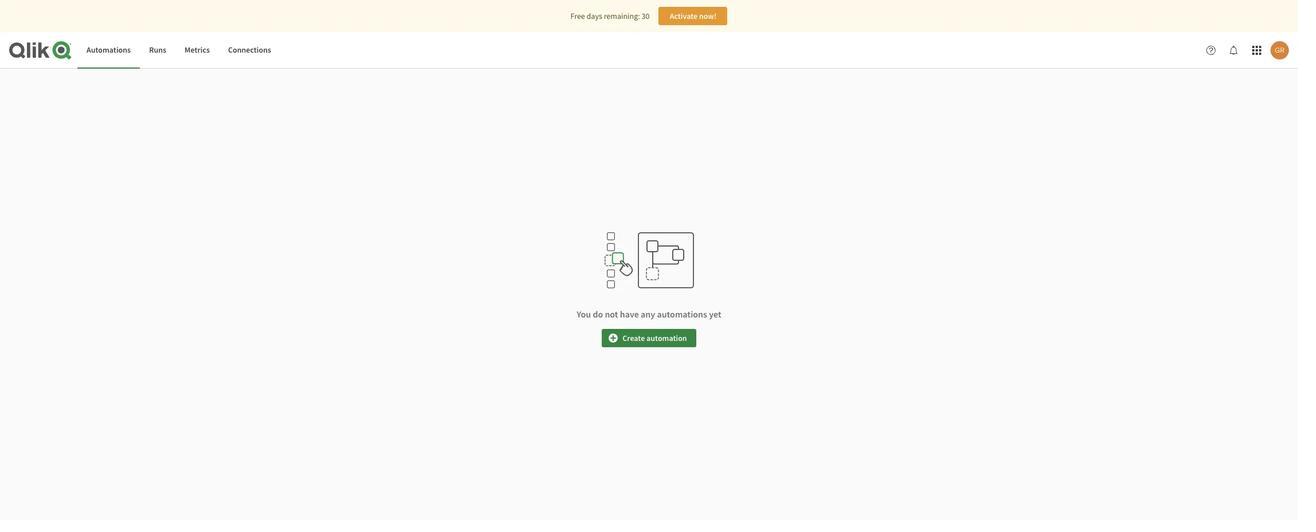 Task type: vqa. For each thing, say whether or not it's contained in the screenshot.
You do not have any automations yet
yes



Task type: locate. For each thing, give the bounding box(es) containing it.
metrics
[[185, 45, 210, 55]]

automations
[[87, 45, 131, 55]]

create automation button
[[602, 329, 696, 348]]

30
[[642, 11, 650, 21]]

create
[[623, 333, 645, 344]]

days
[[587, 11, 602, 21]]

create automation
[[623, 333, 687, 344]]

do
[[593, 309, 603, 320]]

yet
[[709, 309, 721, 320]]

runs button
[[140, 32, 175, 69]]

connections button
[[219, 32, 280, 69]]

greg robinson image
[[1271, 41, 1289, 60]]

any
[[641, 309, 655, 320]]

not
[[605, 309, 618, 320]]

free
[[571, 11, 585, 21]]

connections
[[228, 45, 271, 55]]

tab list containing automations
[[77, 32, 280, 69]]

you
[[577, 309, 591, 320]]

tab list
[[77, 32, 280, 69]]

now!
[[699, 11, 716, 21]]



Task type: describe. For each thing, give the bounding box(es) containing it.
automation
[[646, 333, 687, 344]]

activate now! link
[[659, 7, 727, 25]]

automations
[[657, 309, 707, 320]]

activate
[[670, 11, 697, 21]]

runs
[[149, 45, 166, 55]]

metrics button
[[175, 32, 219, 69]]

have
[[620, 309, 639, 320]]

remaining:
[[604, 11, 640, 21]]

automations button
[[77, 32, 140, 69]]

activate now!
[[670, 11, 716, 21]]

you do not have any automations yet
[[577, 309, 721, 320]]

free days remaining: 30
[[571, 11, 650, 21]]



